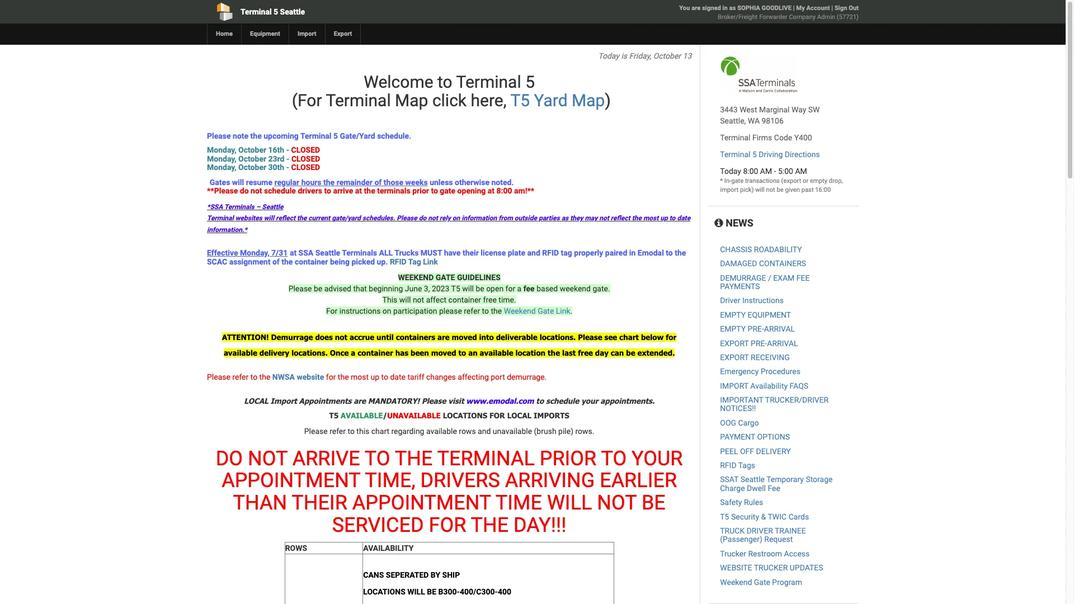 Task type: locate. For each thing, give the bounding box(es) containing it.
to inside attention! demurrage does not accrue until containers are moved into deliverable locations. please see chart below for available delivery locations. once a container has been moved to an available location the last free day can be extended.
[[459, 349, 466, 358]]

monday,
[[207, 146, 237, 155], [207, 154, 237, 163], [207, 163, 237, 172], [240, 249, 270, 258]]

demurrage.
[[507, 373, 547, 382]]

t5 inside chassis roadability damaged containers demurrage / exam fee payments driver instructions empty equipment empty pre-arrival export pre-arrival export receiving emergency procedures import availability faqs important trucker/driver notices!! oog cargo payment options peel off delivery rfid tags ssat seattle temporary storage charge dwell fee safety rules t5 security & twic cards truck driver trainee (passenger) request trucker restroom access website trucker updates weekend gate program
[[721, 513, 730, 522]]

a left fee
[[518, 284, 522, 293]]

program
[[773, 578, 803, 587]]

restroom
[[749, 550, 783, 559]]

based
[[537, 284, 558, 293]]

be
[[777, 186, 784, 194], [314, 284, 323, 293], [476, 284, 485, 293], [627, 349, 636, 358]]

0 horizontal spatial today
[[599, 52, 620, 60]]

- right "30th"
[[286, 163, 289, 172]]

1 vertical spatial free
[[578, 349, 593, 358]]

link right tag
[[423, 257, 438, 266]]

from
[[499, 215, 513, 223]]

| left my
[[794, 4, 795, 12]]

0 vertical spatial will
[[547, 491, 592, 515]]

gate
[[732, 177, 744, 185], [440, 186, 456, 195]]

3443
[[721, 105, 738, 114]]

t5 security & twic cards link
[[721, 513, 810, 522]]

1 vertical spatial a
[[351, 349, 356, 358]]

at right opening
[[488, 186, 495, 195]]

free
[[483, 296, 497, 304], [578, 349, 593, 358]]

refer left this
[[330, 427, 346, 436]]

please right schedules. on the left top of page
[[397, 215, 417, 223]]

nwsa website link
[[272, 373, 324, 382]]

1 horizontal spatial locations
[[443, 411, 488, 420]]

2 vertical spatial refer
[[330, 427, 346, 436]]

t5 down safety
[[721, 513, 730, 522]]

am up transactions
[[761, 167, 773, 176]]

available down into
[[480, 349, 514, 358]]

those
[[384, 178, 404, 187]]

not
[[251, 186, 262, 195], [767, 186, 776, 194], [428, 215, 438, 223], [600, 215, 609, 223], [413, 296, 424, 304], [335, 333, 348, 342]]

chart inside attention! demurrage does not accrue until containers are moved into deliverable locations. please see chart below for available delivery locations. once a container has been moved to an available location the last free day can be extended.
[[620, 333, 639, 342]]

moved right the been
[[431, 349, 457, 358]]

0 horizontal spatial gate
[[538, 307, 554, 316]]

- right 16th
[[286, 146, 289, 155]]

today inside 'today                                                                                                                                                                                                                                                                                                                                                                                                                                                                                                                                                                                                                                                                                                           8:00 am - 5:00 am * in-gate transactions (export or empty drop, import pick) will not be given past 16:00'
[[721, 167, 742, 176]]

1 horizontal spatial as
[[730, 4, 736, 12]]

signed
[[703, 4, 721, 12]]

plate
[[508, 249, 526, 258]]

0 vertical spatial export
[[721, 339, 749, 348]]

today up in-
[[721, 167, 742, 176]]

1 horizontal spatial up
[[661, 215, 668, 223]]

7/31
[[272, 249, 288, 258]]

weekend inside chassis roadability damaged containers demurrage / exam fee payments driver instructions empty equipment empty pre-arrival export pre-arrival export receiving emergency procedures import availability faqs important trucker/driver notices!! oog cargo payment options peel off delivery rfid tags ssat seattle temporary storage charge dwell fee safety rules t5 security & twic cards truck driver trainee (passenger) request trucker restroom access website trucker updates weekend gate program
[[721, 578, 753, 587]]

1 vertical spatial most
[[351, 373, 369, 382]]

damaged containers link
[[721, 259, 807, 268]]

1 horizontal spatial date
[[678, 215, 691, 223]]

container up please
[[449, 296, 481, 304]]

the left ssa
[[282, 257, 293, 266]]

account
[[807, 4, 830, 12]]

on down this
[[383, 307, 392, 316]]

0 vertical spatial on
[[453, 215, 460, 223]]

chart
[[620, 333, 639, 342], [372, 427, 390, 436]]

terminals up websites
[[224, 203, 255, 211]]

0 horizontal spatial for
[[326, 373, 336, 382]]

export receiving link
[[721, 353, 790, 362]]

5 left gate/yard
[[334, 132, 338, 141]]

rfid inside chassis roadability damaged containers demurrage / exam fee payments driver instructions empty equipment empty pre-arrival export pre-arrival export receiving emergency procedures import availability faqs important trucker/driver notices!! oog cargo payment options peel off delivery rfid tags ssat seattle temporary storage charge dwell fee safety rules t5 security & twic cards truck driver trainee (passenger) request trucker restroom access website trucker updates weekend gate program
[[721, 461, 737, 470]]

gate down trucker at the bottom right of the page
[[754, 578, 771, 587]]

availability
[[363, 544, 414, 553]]

will inside *ssa terminals – seattle terminal websites will reflect the current gate/yard schedules. please do not rely on information from outside parties as they may not reflect the most up to date information.*
[[264, 215, 274, 223]]

please left the visit
[[422, 397, 446, 406]]

earlier
[[600, 469, 677, 493]]

do left rely
[[419, 215, 427, 223]]

0 vertical spatial do
[[240, 186, 249, 195]]

for down www.emodal.com
[[490, 411, 505, 420]]

0 vertical spatial in
[[723, 4, 728, 12]]

up up mandatory!
[[371, 373, 380, 382]]

am up or
[[796, 167, 808, 176]]

of left those
[[375, 178, 382, 187]]

1 horizontal spatial reflect
[[611, 215, 631, 223]]

refer for please refer to this chart regarding available rows and unavailable (brush pile) rows.
[[330, 427, 346, 436]]

of right "assignment" on the left top of page
[[273, 257, 280, 266]]

0 vertical spatial gate
[[732, 177, 744, 185]]

0 vertical spatial 8:00
[[744, 167, 759, 176]]

free inside weekend gate guidelines please be advised that beginning june 3, 2023 t5 will be open for a fee based weekend gate. this will not affect container free time. for instructions on participation please refer to the weekend gate link .
[[483, 296, 497, 304]]

seattle down tags
[[741, 476, 765, 484]]

0 vertical spatial not
[[248, 447, 288, 471]]

be down by on the bottom left
[[427, 588, 437, 597]]

0 horizontal spatial refer
[[233, 373, 249, 382]]

the inside attention! demurrage does not accrue until containers are moved into deliverable locations. please see chart below for available delivery locations. once a container has been moved to an available location the last free day can be extended.
[[548, 349, 560, 358]]

attention!
[[222, 333, 269, 342]]

0 horizontal spatial as
[[562, 215, 569, 223]]

0 vertical spatial container
[[295, 257, 328, 266]]

0 vertical spatial weekend
[[504, 307, 536, 316]]

being
[[330, 257, 350, 266]]

0 horizontal spatial the
[[395, 447, 433, 471]]

october up resume at the top left of page
[[239, 163, 267, 172]]

regarding
[[392, 427, 425, 436]]

date inside *ssa terminals – seattle terminal websites will reflect the current gate/yard schedules. please do not rely on information from outside parties as they may not reflect the most up to date information.*
[[678, 215, 691, 223]]

container down until on the left bottom of the page
[[358, 349, 393, 358]]

0 horizontal spatial map
[[395, 91, 429, 110]]

as inside *ssa terminals – seattle terminal websites will reflect the current gate/yard schedules. please do not rely on information from outside parties as they may not reflect the most up to date information.*
[[562, 215, 569, 223]]

pre- down empty equipment link at the bottom right
[[748, 325, 765, 334]]

on inside weekend gate guidelines please be advised that beginning june 3, 2023 t5 will be open for a fee based weekend gate. this will not affect container free time. for instructions on participation please refer to the weekend gate link .
[[383, 307, 392, 316]]

of inside at ssa seattle terminals all trucks must have their license plate and rfid tag properly paired in emodal to the scac assignment of the container being picked up.
[[273, 257, 280, 266]]

refer down attention!
[[233, 373, 249, 382]]

0 vertical spatial terminals
[[224, 203, 255, 211]]

2 vertical spatial container
[[358, 349, 393, 358]]

be inside do not arrive to the terminal prior to your appointment time, drivers arriving earlier than their appointment time will not be serviced for the day!!!
[[642, 491, 666, 515]]

seattle right ssa
[[316, 249, 340, 258]]

to left this
[[348, 427, 355, 436]]

1 horizontal spatial the
[[471, 514, 509, 537]]

locations up rows
[[443, 411, 488, 420]]

2 horizontal spatial rfid
[[721, 461, 737, 470]]

1 vertical spatial export
[[721, 353, 749, 362]]

0 vertical spatial import
[[298, 30, 317, 38]]

1 vertical spatial are
[[438, 333, 450, 342]]

weekend
[[504, 307, 536, 316], [721, 578, 753, 587]]

schedule inside local import appointments are mandatory! please visit www.emodal.com to schedule your appointments. t5 available / unavailable locations for local imports
[[546, 397, 580, 406]]

2 | from the left
[[832, 4, 834, 12]]

terminal inside *ssa terminals – seattle terminal websites will reflect the current gate/yard schedules. please do not rely on information from outside parties as they may not reflect the most up to date information.*
[[207, 215, 234, 223]]

2 horizontal spatial are
[[692, 4, 701, 12]]

off
[[741, 447, 755, 456]]

0 horizontal spatial reflect
[[276, 215, 296, 223]]

be down your
[[642, 491, 666, 515]]

seattle right –
[[262, 203, 283, 211]]

0 horizontal spatial am
[[761, 167, 773, 176]]

t5 inside weekend gate guidelines please be advised that beginning june 3, 2023 t5 will be open for a fee based weekend gate. this will not affect container free time. for instructions on participation please refer to the weekend gate link .
[[451, 284, 461, 293]]

- left 5:00
[[775, 167, 777, 176]]

will down june
[[400, 296, 411, 304]]

0 horizontal spatial date
[[390, 373, 406, 382]]

1 vertical spatial locations.
[[292, 349, 328, 358]]

5:00
[[779, 167, 794, 176]]

not inside weekend gate guidelines please be advised that beginning june 3, 2023 t5 will be open for a fee based weekend gate. this will not affect container free time. for instructions on participation please refer to the weekend gate link .
[[413, 296, 424, 304]]

to inside *ssa terminals – seattle terminal websites will reflect the current gate/yard schedules. please do not rely on information from outside parties as they may not reflect the most up to date information.*
[[670, 215, 676, 223]]

demurrage
[[721, 274, 767, 282]]

local
[[244, 397, 269, 406], [508, 411, 532, 420]]

do right the **please
[[240, 186, 249, 195]]

terminal 5 driving directions
[[721, 150, 820, 159]]

schedule inside gates will resume regular hours the remainder of those weeks unless otherwise noted. **please do not schedule drivers to arrive at the terminals prior to gate opening at 8:00 am!**
[[264, 186, 296, 195]]

they
[[571, 215, 584, 223]]

export up emergency
[[721, 353, 749, 362]]

empty down driver
[[721, 311, 746, 320]]

0 horizontal spatial do
[[240, 186, 249, 195]]

b300-
[[439, 588, 460, 597]]

are down please
[[438, 333, 450, 342]]

chassis roadability link
[[721, 245, 803, 254]]

payments
[[721, 282, 761, 291]]

0 vertical spatial date
[[678, 215, 691, 223]]

not down transactions
[[767, 186, 776, 194]]

information.*
[[207, 226, 247, 234]]

1 horizontal spatial in
[[723, 4, 728, 12]]

map right yard
[[572, 91, 605, 110]]

1 vertical spatial local
[[508, 411, 532, 420]]

are inside local import appointments are mandatory! please visit www.emodal.com to schedule your appointments. t5 available / unavailable locations for local imports
[[354, 397, 366, 406]]

1 horizontal spatial terminals
[[342, 249, 377, 258]]

1 map from the left
[[395, 91, 429, 110]]

refer right please
[[464, 307, 480, 316]]

1 vertical spatial import
[[271, 397, 297, 406]]

today left is
[[599, 52, 620, 60]]

0 vertical spatial schedule
[[264, 186, 296, 195]]

at left ssa
[[290, 249, 297, 258]]

chassis
[[721, 245, 753, 254]]

not up participation
[[413, 296, 424, 304]]

in right paired
[[630, 249, 636, 258]]

gate left opening
[[440, 186, 456, 195]]

1 horizontal spatial 8:00
[[744, 167, 759, 176]]

tag
[[561, 249, 573, 258]]

please inside local import appointments are mandatory! please visit www.emodal.com to schedule your appointments. t5 available / unavailable locations for local imports
[[422, 397, 446, 406]]

0 vertical spatial gate
[[538, 307, 554, 316]]

1 reflect from the left
[[276, 215, 296, 223]]

roadability
[[754, 245, 803, 254]]

the inside the please note the upcoming terminal 5 gate/yard schedule. monday, october 16th - closed monday, october 23rd - closed monday, october 30th - closed
[[251, 132, 262, 141]]

t5 right the 2023
[[451, 284, 461, 293]]

**please
[[207, 186, 238, 195]]

trucker
[[721, 550, 747, 559]]

|
[[794, 4, 795, 12], [832, 4, 834, 12]]

to inside welcome to terminal 5 (for terminal map click here, t5 yard map )
[[438, 72, 453, 92]]

0 horizontal spatial free
[[483, 296, 497, 304]]

1 vertical spatial moved
[[431, 349, 457, 358]]

for inside weekend gate guidelines please be advised that beginning june 3, 2023 t5 will be open for a fee based weekend gate. this will not affect container free time. for instructions on participation please refer to the weekend gate link .
[[506, 284, 516, 293]]

| left sign
[[832, 4, 834, 12]]

map
[[395, 91, 429, 110], [572, 91, 605, 110]]

the right emodal
[[675, 249, 687, 258]]

0 horizontal spatial local
[[244, 397, 269, 406]]

0 vertical spatial of
[[375, 178, 382, 187]]

for
[[490, 411, 505, 420], [429, 514, 466, 537]]

driver instructions link
[[721, 296, 784, 305]]

to down open
[[482, 307, 489, 316]]

0 horizontal spatial and
[[478, 427, 491, 436]]

appointments.
[[601, 397, 655, 406]]

0 vertical spatial for
[[506, 284, 516, 293]]

of inside gates will resume regular hours the remainder of those weeks unless otherwise noted. **please do not schedule drivers to arrive at the terminals prior to gate opening at 8:00 am!**
[[375, 178, 382, 187]]

at inside at ssa seattle terminals all trucks must have their license plate and rfid tag properly paired in emodal to the scac assignment of the container being picked up.
[[290, 249, 297, 258]]

1 vertical spatial chart
[[372, 427, 390, 436]]

locations inside local import appointments are mandatory! please visit www.emodal.com to schedule your appointments. t5 available / unavailable locations for local imports
[[443, 411, 488, 420]]

1 horizontal spatial weekend
[[721, 578, 753, 587]]

2 export from the top
[[721, 353, 749, 362]]

1 vertical spatial schedule
[[546, 397, 580, 406]]

2 horizontal spatial for
[[666, 333, 677, 342]]

cans seperated by ship
[[363, 571, 460, 580]]

/
[[769, 274, 772, 282], [383, 411, 387, 420]]

available
[[224, 349, 257, 358], [480, 349, 514, 358], [427, 427, 457, 436]]

0 horizontal spatial for
[[429, 514, 466, 537]]

to left an
[[459, 349, 466, 358]]

scac
[[207, 257, 227, 266]]

1 am from the left
[[761, 167, 773, 176]]

you
[[680, 4, 690, 12]]

1 horizontal spatial gate
[[732, 177, 744, 185]]

to inside local import appointments are mandatory! please visit www.emodal.com to schedule your appointments. t5 available / unavailable locations for local imports
[[536, 397, 544, 406]]

gate inside gates will resume regular hours the remainder of those weeks unless otherwise noted. **please do not schedule drivers to arrive at the terminals prior to gate opening at 8:00 am!**
[[440, 186, 456, 195]]

for down "drivers"
[[429, 514, 466, 537]]

1 horizontal spatial be
[[642, 491, 666, 515]]

0 horizontal spatial not
[[248, 447, 288, 471]]

gate inside weekend gate guidelines please be advised that beginning june 3, 2023 t5 will be open for a fee based weekend gate. this will not affect container free time. for instructions on participation please refer to the weekend gate link .
[[538, 307, 554, 316]]

yard
[[534, 91, 568, 110]]

terminals inside at ssa seattle terminals all trucks must have their license plate and rfid tag properly paired in emodal to the scac assignment of the container being picked up.
[[342, 249, 377, 258]]

import
[[721, 382, 749, 391]]

1 closed from the top
[[291, 146, 320, 155]]

5 inside welcome to terminal 5 (for terminal map click here, t5 yard map )
[[526, 72, 535, 92]]

on
[[453, 215, 460, 223], [383, 307, 392, 316]]

please down ssa
[[289, 284, 312, 293]]

will right gates
[[232, 178, 244, 187]]

at right 'arrive'
[[355, 186, 362, 195]]

8:00 inside 'today                                                                                                                                                                                                                                                                                                                                                                                                                                                                                                                                                                                                                                                                                                           8:00 am - 5:00 am * in-gate transactions (export or empty drop, import pick) will not be given past 16:00'
[[744, 167, 759, 176]]

to inside at ssa seattle terminals all trucks must have their license plate and rfid tag properly paired in emodal to the scac assignment of the container being picked up.
[[666, 249, 673, 258]]

1 vertical spatial 8:00
[[497, 186, 513, 195]]

1 vertical spatial weekend
[[721, 578, 753, 587]]

please inside the please note the upcoming terminal 5 gate/yard schedule. monday, october 16th - closed monday, october 23rd - closed monday, october 30th - closed
[[207, 132, 231, 141]]

5 right here,
[[526, 72, 535, 92]]

to
[[365, 447, 391, 471], [601, 447, 627, 471]]

1 horizontal spatial of
[[375, 178, 382, 187]]

t5
[[511, 91, 530, 110], [451, 284, 461, 293], [329, 411, 339, 420], [721, 513, 730, 522]]

t5 inside welcome to terminal 5 (for terminal map click here, t5 yard map )
[[511, 91, 530, 110]]

1 vertical spatial on
[[383, 307, 392, 316]]

–
[[256, 203, 260, 211]]

terminal 5 seattle image
[[721, 56, 798, 93]]

mandatory!
[[368, 397, 420, 406]]

available down local import appointments are mandatory! please visit www.emodal.com to schedule your appointments. t5 available / unavailable locations for local imports
[[427, 427, 457, 436]]

terminal inside the please note the upcoming terminal 5 gate/yard schedule. monday, october 16th - closed monday, october 23rd - closed monday, october 30th - closed
[[301, 132, 332, 141]]

today for today                                                                                                                                                                                                                                                                                                                                                                                                                                                                                                                                                                                                                                                                                                           8:00 am - 5:00 am * in-gate transactions (export or empty drop, import pick) will not be given past 16:00
[[721, 167, 742, 176]]

1 horizontal spatial for
[[490, 411, 505, 420]]

0 vertical spatial most
[[644, 215, 659, 223]]

2 horizontal spatial refer
[[464, 307, 480, 316]]

local down "delivery"
[[244, 397, 269, 406]]

0 vertical spatial be
[[642, 491, 666, 515]]

date left tariff
[[390, 373, 406, 382]]

must
[[421, 249, 442, 258]]

please left note
[[207, 132, 231, 141]]

and right plate
[[528, 249, 541, 258]]

remainder
[[337, 178, 373, 187]]

this
[[383, 296, 398, 304]]

locations. up the last
[[540, 333, 576, 342]]

do
[[240, 186, 249, 195], [419, 215, 427, 223]]

terminal
[[438, 447, 535, 471]]

1 export from the top
[[721, 339, 749, 348]]

1 vertical spatial in
[[630, 249, 636, 258]]

will down transactions
[[756, 186, 765, 194]]

0 vertical spatial locations
[[443, 411, 488, 420]]

than
[[233, 491, 287, 515]]

and
[[528, 249, 541, 258], [478, 427, 491, 436]]

not right may
[[600, 215, 609, 223]]

link inside weekend gate guidelines please be advised that beginning june 3, 2023 t5 will be open for a fee based weekend gate. this will not affect container free time. for instructions on participation please refer to the weekend gate link .
[[556, 307, 571, 316]]

be
[[642, 491, 666, 515], [427, 588, 437, 597]]

1 vertical spatial for
[[429, 514, 466, 537]]

0 horizontal spatial |
[[794, 4, 795, 12]]

1 horizontal spatial and
[[528, 249, 541, 258]]

time.
[[499, 296, 517, 304]]

5 left "driving"
[[753, 150, 757, 159]]

moved up an
[[452, 333, 477, 342]]

gate.
[[593, 284, 611, 293]]

be right can
[[627, 349, 636, 358]]

be inside 'today                                                                                                                                                                                                                                                                                                                                                                                                                                                                                                                                                                                                                                                                                                           8:00 am - 5:00 am * in-gate transactions (export or empty drop, import pick) will not be given past 16:00'
[[777, 186, 784, 194]]

not inside gates will resume regular hours the remainder of those weeks unless otherwise noted. **please do not schedule drivers to arrive at the terminals prior to gate opening at 8:00 am!**
[[251, 186, 262, 195]]

reflect right may
[[611, 215, 631, 223]]

local up unavailable
[[508, 411, 532, 420]]

are up available
[[354, 397, 366, 406]]

0 horizontal spatial on
[[383, 307, 392, 316]]

0 horizontal spatial to
[[365, 447, 391, 471]]

rfid tag link
[[390, 257, 440, 266]]

empty down empty equipment link at the bottom right
[[721, 325, 746, 334]]

will
[[232, 178, 244, 187], [756, 186, 765, 194], [264, 215, 274, 223], [463, 284, 474, 293], [400, 296, 411, 304]]

arrival up receiving
[[768, 339, 799, 348]]

will down prior
[[547, 491, 592, 515]]

forwarder
[[760, 13, 788, 21]]

reflect left current
[[276, 215, 296, 223]]

for inside local import appointments are mandatory! please visit www.emodal.com to schedule your appointments. t5 available / unavailable locations for local imports
[[490, 411, 505, 420]]

instructions
[[340, 307, 381, 316]]

weekend
[[398, 273, 434, 282]]

t5 down the appointments
[[329, 411, 339, 420]]

1 vertical spatial as
[[562, 215, 569, 223]]

free down open
[[483, 296, 497, 304]]

gate inside chassis roadability damaged containers demurrage / exam fee payments driver instructions empty equipment empty pre-arrival export pre-arrival export receiving emergency procedures import availability faqs important trucker/driver notices!! oog cargo payment options peel off delivery rfid tags ssat seattle temporary storage charge dwell fee safety rules t5 security & twic cards truck driver trainee (passenger) request trucker restroom access website trucker updates weekend gate program
[[754, 578, 771, 587]]

for
[[326, 307, 338, 316]]

cards
[[789, 513, 810, 522]]

0 horizontal spatial a
[[351, 349, 356, 358]]

0 horizontal spatial at
[[290, 249, 297, 258]]

0 horizontal spatial container
[[295, 257, 328, 266]]

day
[[596, 349, 609, 358]]

import left export link
[[298, 30, 317, 38]]

rfid
[[543, 249, 559, 258], [390, 257, 407, 266], [721, 461, 737, 470]]

8:00 inside gates will resume regular hours the remainder of those weeks unless otherwise noted. **please do not schedule drivers to arrive at the terminals prior to gate opening at 8:00 am!**
[[497, 186, 513, 195]]

weekend inside weekend gate guidelines please be advised that beginning june 3, 2023 t5 will be open for a fee based weekend gate. this will not affect container free time. for instructions on participation please refer to the weekend gate link .
[[504, 307, 536, 316]]

t5 left yard
[[511, 91, 530, 110]]

the down time.
[[491, 307, 502, 316]]

0 horizontal spatial are
[[354, 397, 366, 406]]

2 to from the left
[[601, 447, 627, 471]]

of
[[375, 178, 382, 187], [273, 257, 280, 266]]

gate inside 'today                                                                                                                                                                                                                                                                                                                                                                                                                                                                                                                                                                                                                                                                                                           8:00 am - 5:00 am * in-gate transactions (export or empty drop, import pick) will not be given past 16:00'
[[732, 177, 744, 185]]

container inside attention! demurrage does not accrue until containers are moved into deliverable locations. please see chart below for available delivery locations. once a container has been moved to an available location the last free day can be extended.
[[358, 349, 393, 358]]

1 horizontal spatial a
[[518, 284, 522, 293]]

gate down the based on the top of page
[[538, 307, 554, 316]]

/ left exam
[[769, 274, 772, 282]]

in inside at ssa seattle terminals all trucks must have their license plate and rfid tag properly paired in emodal to the scac assignment of the container being picked up.
[[630, 249, 636, 258]]

closed
[[291, 146, 320, 155], [292, 154, 320, 163], [291, 163, 320, 172]]

are inside attention! demurrage does not accrue until containers are moved into deliverable locations. please see chart below for available delivery locations. once a container has been moved to an available location the last free day can be extended.
[[438, 333, 450, 342]]

may
[[585, 215, 598, 223]]

1 vertical spatial refer
[[233, 373, 249, 382]]

options
[[758, 433, 790, 442]]

to up imports
[[536, 397, 544, 406]]

arrive
[[333, 186, 353, 195]]

0 vertical spatial as
[[730, 4, 736, 12]]

terminal 5 seattle
[[241, 7, 305, 16]]

chart right this
[[372, 427, 390, 436]]

the left the last
[[548, 349, 560, 358]]

date left info circle image
[[678, 215, 691, 223]]

0 horizontal spatial will
[[408, 588, 425, 597]]

1 to from the left
[[365, 447, 391, 471]]

equipment link
[[241, 24, 289, 45]]

1 horizontal spatial /
[[769, 274, 772, 282]]

properly
[[575, 249, 604, 258]]

not up –
[[251, 186, 262, 195]]



Task type: describe. For each thing, give the bounding box(es) containing it.
1 horizontal spatial not
[[597, 491, 637, 515]]

drivers
[[298, 186, 322, 195]]

regular
[[275, 178, 300, 187]]

until
[[377, 333, 394, 342]]

2 am from the left
[[796, 167, 808, 176]]

my
[[797, 4, 805, 12]]

0 vertical spatial the
[[395, 447, 433, 471]]

for inside attention! demurrage does not accrue until containers are moved into deliverable locations. please see chart below for available delivery locations. once a container has been moved to an available location the last free day can be extended.
[[666, 333, 677, 342]]

accrue
[[350, 333, 375, 342]]

to left nwsa
[[251, 373, 258, 382]]

3443 west marginal way sw seattle, wa 98106
[[721, 105, 820, 125]]

2 vertical spatial for
[[326, 373, 336, 382]]

1 horizontal spatial local
[[508, 411, 532, 420]]

be inside attention! demurrage does not accrue until containers are moved into deliverable locations. please see chart below for available delivery locations. once a container has been moved to an available location the last free day can be extended.
[[627, 349, 636, 358]]

receiving
[[751, 353, 790, 362]]

refer inside weekend gate guidelines please be advised that beginning june 3, 2023 t5 will be open for a fee based weekend gate. this will not affect container free time. for instructions on participation please refer to the weekend gate link .
[[464, 307, 480, 316]]

have
[[444, 249, 461, 258]]

seattle inside chassis roadability damaged containers demurrage / exam fee payments driver instructions empty equipment empty pre-arrival export pre-arrival export receiving emergency procedures import availability faqs important trucker/driver notices!! oog cargo payment options peel off delivery rfid tags ssat seattle temporary storage charge dwell fee safety rules t5 security & twic cards truck driver trainee (passenger) request trucker restroom access website trucker updates weekend gate program
[[741, 476, 765, 484]]

5 inside the please note the upcoming terminal 5 gate/yard schedule. monday, october 16th - closed monday, october 23rd - closed monday, october 30th - closed
[[334, 132, 338, 141]]

in-
[[725, 177, 732, 185]]

16th
[[268, 146, 284, 155]]

1 horizontal spatial available
[[427, 427, 457, 436]]

1 empty from the top
[[721, 311, 746, 320]]

be down guidelines
[[476, 284, 485, 293]]

1 vertical spatial and
[[478, 427, 491, 436]]

t5 inside local import appointments are mandatory! please visit www.emodal.com to schedule your appointments. t5 available / unavailable locations for local imports
[[329, 411, 339, 420]]

for inside do not arrive to the terminal prior to your appointment time, drivers arriving earlier than their appointment time will not be serviced for the day!!!
[[429, 514, 466, 537]]

the inside weekend gate guidelines please be advised that beginning june 3, 2023 t5 will be open for a fee based weekend gate. this will not affect container free time. for instructions on participation please refer to the weekend gate link .
[[491, 307, 502, 316]]

0 horizontal spatial locations
[[363, 588, 406, 597]]

0 horizontal spatial link
[[423, 257, 438, 266]]

local import appointments are mandatory! please visit www.emodal.com to schedule your appointments. t5 available / unavailable locations for local imports
[[244, 397, 655, 420]]

0 vertical spatial arrival
[[765, 325, 796, 334]]

seperated
[[386, 571, 429, 580]]

october left 23rd
[[239, 154, 267, 163]]

updates
[[790, 564, 824, 573]]

1 horizontal spatial at
[[355, 186, 362, 195]]

visit
[[449, 397, 464, 406]]

am!**
[[514, 186, 535, 195]]

parties
[[539, 215, 560, 223]]

0 vertical spatial moved
[[452, 333, 477, 342]]

1 horizontal spatial import
[[298, 30, 317, 38]]

will inside do not arrive to the terminal prior to your appointment time, drivers arriving earlier than their appointment time will not be serviced for the day!!!
[[547, 491, 592, 515]]

container inside weekend gate guidelines please be advised that beginning june 3, 2023 t5 will be open for a fee based weekend gate. this will not affect container free time. for instructions on participation please refer to the weekend gate link .
[[449, 296, 481, 304]]

do
[[216, 447, 243, 471]]

0 horizontal spatial up
[[371, 373, 380, 382]]

sophia
[[738, 4, 761, 12]]

is
[[622, 52, 628, 60]]

gates will resume regular hours the remainder of those weeks unless otherwise noted. **please do not schedule drivers to arrive at the terminals prior to gate opening at 8:00 am!**
[[207, 178, 535, 195]]

all
[[379, 249, 393, 258]]

wa
[[748, 116, 760, 125]]

gate/yard
[[332, 215, 361, 223]]

free inside attention! demurrage does not accrue until containers are moved into deliverable locations. please see chart below for available delivery locations. once a container has been moved to an available location the last free day can be extended.
[[578, 349, 593, 358]]

will inside 'today                                                                                                                                                                                                                                                                                                                                                                                                                                                                                                                                                                                                                                                                                                           8:00 am - 5:00 am * in-gate transactions (export or empty drop, import pick) will not be given past 16:00'
[[756, 186, 765, 194]]

not left rely
[[428, 215, 438, 223]]

0 horizontal spatial locations.
[[292, 349, 328, 358]]

information
[[462, 215, 497, 223]]

the down once
[[338, 373, 349, 382]]

0 horizontal spatial rfid
[[390, 257, 407, 266]]

picked
[[352, 257, 375, 266]]

please up arrive
[[304, 427, 328, 436]]

import inside local import appointments are mandatory! please visit www.emodal.com to schedule your appointments. t5 available / unavailable locations for local imports
[[271, 397, 297, 406]]

please inside attention! demurrage does not accrue until containers are moved into deliverable locations. please see chart below for available delivery locations. once a container has been moved to an available location the last free day can be extended.
[[578, 333, 603, 342]]

/ inside local import appointments are mandatory! please visit www.emodal.com to schedule your appointments. t5 available / unavailable locations for local imports
[[383, 411, 387, 420]]

please refer to this chart regarding available rows and unavailable (brush pile) rows.
[[304, 427, 595, 436]]

2 horizontal spatial available
[[480, 349, 514, 358]]

an
[[469, 349, 478, 358]]

2 closed from the top
[[292, 154, 320, 163]]

to left 'arrive'
[[324, 186, 331, 195]]

emodal
[[638, 249, 664, 258]]

0 vertical spatial pre-
[[748, 325, 765, 334]]

as inside you are signed in as sophia goodlive | my account | sign out broker/freight forwarder company admin (57721)
[[730, 4, 736, 12]]

charge
[[721, 484, 745, 493]]

- inside 'today                                                                                                                                                                                                                                                                                                                                                                                                                                                                                                                                                                                                                                                                                                           8:00 am - 5:00 am * in-gate transactions (export or empty drop, import pick) will not be given past 16:00'
[[775, 167, 777, 176]]

*ssa
[[207, 203, 223, 211]]

terminals inside *ssa terminals – seattle terminal websites will reflect the current gate/yard schedules. please do not rely on information from outside parties as they may not reflect the most up to date information.*
[[224, 203, 255, 211]]

schedule.
[[377, 132, 412, 141]]

(57721)
[[837, 13, 859, 21]]

to right prior
[[431, 186, 438, 195]]

unless
[[430, 178, 453, 187]]

3 closed from the top
[[291, 163, 320, 172]]

23rd
[[268, 154, 285, 163]]

arrive
[[293, 447, 360, 471]]

website trucker updates link
[[721, 564, 824, 573]]

please down attention!
[[207, 373, 231, 382]]

here,
[[471, 91, 507, 110]]

fee
[[524, 284, 535, 293]]

5 up equipment
[[274, 7, 278, 16]]

notices!!
[[721, 404, 757, 413]]

please inside *ssa terminals – seattle terminal websites will reflect the current gate/yard schedules. please do not rely on information from outside parties as they may not reflect the most up to date information.*
[[397, 215, 417, 223]]

security
[[732, 513, 760, 522]]

are inside you are signed in as sophia goodlive | my account | sign out broker/freight forwarder company admin (57721)
[[692, 4, 701, 12]]

on inside *ssa terminals – seattle terminal websites will reflect the current gate/yard schedules. please do not rely on information from outside parties as they may not reflect the most up to date information.*
[[453, 215, 460, 223]]

&
[[762, 513, 766, 522]]

instructions
[[743, 296, 784, 305]]

0 horizontal spatial available
[[224, 349, 257, 358]]

that
[[353, 284, 367, 293]]

2 empty from the top
[[721, 325, 746, 334]]

the left nwsa
[[260, 373, 271, 382]]

chassis roadability damaged containers demurrage / exam fee payments driver instructions empty equipment empty pre-arrival export pre-arrival export receiving emergency procedures import availability faqs important trucker/driver notices!! oog cargo payment options peel off delivery rfid tags ssat seattle temporary storage charge dwell fee safety rules t5 security & twic cards truck driver trainee (passenger) request trucker restroom access website trucker updates weekend gate program
[[721, 245, 833, 587]]

0 vertical spatial local
[[244, 397, 269, 406]]

gate/yard
[[340, 132, 375, 141]]

my account link
[[797, 4, 830, 12]]

arriving
[[505, 469, 595, 493]]

empty pre-arrival link
[[721, 325, 796, 334]]

export
[[334, 30, 352, 38]]

refer for please refer to the nwsa website for the most up to date tariff changes affecting port demurrage.
[[233, 373, 249, 382]]

0 horizontal spatial be
[[427, 588, 437, 597]]

seattle inside at ssa seattle terminals all trucks must have their license plate and rfid tag properly paired in emodal to the scac assignment of the container being picked up.
[[316, 249, 340, 258]]

0 horizontal spatial chart
[[372, 427, 390, 436]]

up inside *ssa terminals – seattle terminal websites will reflect the current gate/yard schedules. please do not rely on information from outside parties as they may not reflect the most up to date information.*
[[661, 215, 668, 223]]

exam
[[774, 274, 795, 282]]

october down note
[[239, 146, 267, 155]]

seattle inside *ssa terminals – seattle terminal websites will reflect the current gate/yard schedules. please do not rely on information from outside parties as they may not reflect the most up to date information.*
[[262, 203, 283, 211]]

1 vertical spatial will
[[408, 588, 425, 597]]

please refer to the nwsa website for the most up to date tariff changes affecting port demurrage.
[[207, 373, 547, 382]]

open
[[487, 284, 504, 293]]

attention! demurrage does not accrue until containers are moved into deliverable locations. please see chart below for available delivery locations. once a container has been moved to an available location the last free day can be extended.
[[222, 333, 677, 358]]

will down guidelines
[[463, 284, 474, 293]]

upcoming
[[264, 132, 299, 141]]

seattle up import link
[[280, 7, 305, 16]]

the up emodal
[[632, 215, 642, 223]]

not inside attention! demurrage does not accrue until containers are moved into deliverable locations. please see chart below for available delivery locations. once a container has been moved to an available location the last free day can be extended.
[[335, 333, 348, 342]]

ssat seattle temporary storage charge dwell fee link
[[721, 476, 833, 493]]

imports
[[534, 411, 570, 420]]

admin
[[818, 13, 836, 21]]

1 | from the left
[[794, 4, 795, 12]]

export pre-arrival link
[[721, 339, 799, 348]]

rfid inside at ssa seattle terminals all trucks must have their license plate and rfid tag properly paired in emodal to the scac assignment of the container being picked up.
[[543, 249, 559, 258]]

container inside at ssa seattle terminals all trucks must have their license plate and rfid tag properly paired in emodal to the scac assignment of the container being picked up.
[[295, 257, 328, 266]]

.
[[571, 307, 573, 316]]

the left terminals
[[364, 186, 375, 195]]

trainee
[[775, 527, 807, 536]]

30th
[[268, 163, 284, 172]]

rows
[[459, 427, 476, 436]]

to up mandatory!
[[382, 373, 389, 382]]

way
[[792, 105, 807, 114]]

effective
[[207, 249, 238, 258]]

please inside weekend gate guidelines please be advised that beginning june 3, 2023 t5 will be open for a fee based weekend gate. this will not affect container free time. for instructions on participation please refer to the weekend gate link .
[[289, 284, 312, 293]]

/ inside chassis roadability damaged containers demurrage / exam fee payments driver instructions empty equipment empty pre-arrival export pre-arrival export receiving emergency procedures import availability faqs important trucker/driver notices!! oog cargo payment options peel off delivery rfid tags ssat seattle temporary storage charge dwell fee safety rules t5 security & twic cards truck driver trainee (passenger) request trucker restroom access website trucker updates weekend gate program
[[769, 274, 772, 282]]

sw
[[809, 105, 820, 114]]

the left current
[[297, 215, 307, 223]]

1 vertical spatial arrival
[[768, 339, 799, 348]]

2 map from the left
[[572, 91, 605, 110]]

welcome to terminal 5 (for terminal map click here, t5 yard map )
[[288, 72, 611, 110]]

and inside at ssa seattle terminals all trucks must have their license plate and rfid tag properly paired in emodal to the scac assignment of the container being picked up.
[[528, 249, 541, 258]]

do inside *ssa terminals – seattle terminal websites will reflect the current gate/yard schedules. please do not rely on information from outside parties as they may not reflect the most up to date information.*
[[419, 215, 427, 223]]

today for today is friday, october 13
[[599, 52, 620, 60]]

in inside you are signed in as sophia goodlive | my account | sign out broker/freight forwarder company admin (57721)
[[723, 4, 728, 12]]

2 horizontal spatial at
[[488, 186, 495, 195]]

- right 23rd
[[287, 154, 290, 163]]

prior
[[413, 186, 429, 195]]

emergency
[[721, 367, 759, 376]]

oog
[[721, 419, 737, 428]]

terminal 5 driving directions link
[[721, 150, 820, 159]]

info circle image
[[715, 218, 724, 228]]

october left 13
[[654, 52, 681, 60]]

marginal
[[760, 105, 790, 114]]

terminal firms code y400
[[721, 133, 813, 142]]

driver
[[747, 527, 774, 536]]

please
[[439, 307, 462, 316]]

will inside gates will resume regular hours the remainder of those weeks unless otherwise noted. **please do not schedule drivers to arrive at the terminals prior to gate opening at 8:00 am!**
[[232, 178, 244, 187]]

a inside attention! demurrage does not accrue until containers are moved into deliverable locations. please see chart below for available delivery locations. once a container has been moved to an available location the last free day can be extended.
[[351, 349, 356, 358]]

the right hours
[[324, 178, 335, 187]]

2 reflect from the left
[[611, 215, 631, 223]]

assignment
[[229, 257, 271, 266]]

faqs
[[790, 382, 809, 391]]

changes
[[427, 373, 456, 382]]

june
[[405, 284, 422, 293]]

access
[[785, 550, 810, 559]]

be left advised
[[314, 284, 323, 293]]

to inside weekend gate guidelines please be advised that beginning june 3, 2023 t5 will be open for a fee based weekend gate. this will not affect container free time. for instructions on participation please refer to the weekend gate link .
[[482, 307, 489, 316]]

most inside *ssa terminals – seattle terminal websites will reflect the current gate/yard schedules. please do not rely on information from outside parties as they may not reflect the most up to date information.*
[[644, 215, 659, 223]]

import availability faqs link
[[721, 382, 809, 391]]

not inside 'today                                                                                                                                                                                                                                                                                                                                                                                                                                                                                                                                                                                                                                                                                                           8:00 am - 5:00 am * in-gate transactions (export or empty drop, import pick) will not be given past 16:00'
[[767, 186, 776, 194]]

weekend gate program link
[[721, 578, 803, 587]]

driving
[[759, 150, 783, 159]]

a inside weekend gate guidelines please be advised that beginning june 3, 2023 t5 will be open for a fee based weekend gate. this will not affect container free time. for instructions on participation please refer to the weekend gate link .
[[518, 284, 522, 293]]

0 vertical spatial locations.
[[540, 333, 576, 342]]

t5 yard map link
[[511, 91, 605, 110]]

terminals
[[377, 186, 411, 195]]

1 vertical spatial pre-
[[751, 339, 768, 348]]

do inside gates will resume regular hours the remainder of those weeks unless otherwise noted. **please do not schedule drivers to arrive at the terminals prior to gate opening at 8:00 am!**
[[240, 186, 249, 195]]

unavailable
[[387, 411, 441, 420]]

home link
[[207, 24, 241, 45]]

pick)
[[741, 186, 754, 194]]



Task type: vqa. For each thing, say whether or not it's contained in the screenshot.
Tideworks
no



